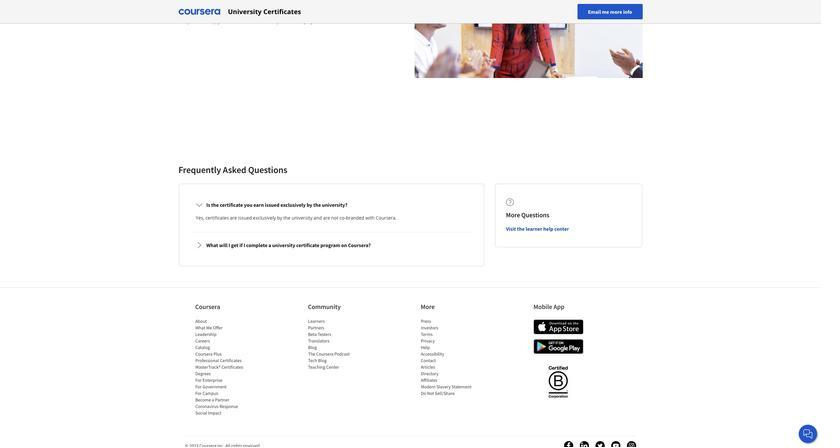 Task type: describe. For each thing, give the bounding box(es) containing it.
employers.
[[297, 18, 321, 24]]

what we offer link
[[195, 325, 222, 331]]

get it on google play image
[[534, 339, 584, 354]]

advanced
[[267, 10, 288, 17]]

what inside about what we offer leadership careers catalog coursera plus professional certificates mastertrack® certificates degrees for enterprise for government for campus become a partner coronavirus response social impact
[[195, 325, 205, 331]]

leadership link
[[195, 331, 217, 337]]

do not sell/share link
[[421, 390, 455, 396]]

2 i from the left
[[244, 242, 245, 248]]

work
[[396, 10, 406, 17]]

leadership
[[195, 331, 217, 337]]

translators
[[308, 338, 330, 344]]

directory link
[[421, 371, 439, 377]]

list for community
[[308, 318, 364, 370]]

mastertrack®
[[195, 364, 221, 370]]

1 for from the top
[[195, 377, 202, 383]]

about link
[[195, 318, 207, 324]]

university certificates
[[228, 7, 301, 16]]

statement
[[452, 384, 472, 390]]

center
[[555, 225, 569, 232]]

0 horizontal spatial issued
[[238, 215, 252, 221]]

1 vertical spatial questions
[[522, 211, 550, 219]]

teaching center link
[[308, 364, 339, 370]]

real-
[[330, 10, 340, 17]]

you've
[[253, 10, 266, 17]]

tech blog link
[[308, 358, 327, 364]]

about
[[195, 318, 207, 324]]

blog link
[[308, 345, 317, 350]]

mobile
[[534, 303, 553, 311]]

will
[[219, 242, 228, 248]]

you'll
[[179, 10, 190, 17]]

learners
[[308, 318, 325, 324]]

mastertrack® certificates link
[[195, 364, 243, 370]]

me
[[602, 8, 609, 15]]

2 are from the left
[[323, 215, 330, 221]]

the coursera podcast link
[[308, 351, 350, 357]]

investors
[[421, 325, 438, 331]]

become
[[195, 397, 211, 403]]

the left university?
[[314, 202, 321, 208]]

more for more
[[421, 303, 435, 311]]

affiliates link
[[421, 377, 437, 383]]

more
[[610, 8, 623, 15]]

with
[[366, 215, 375, 221]]

through
[[312, 10, 329, 17]]

if
[[240, 242, 243, 248]]

we
[[206, 325, 212, 331]]

app
[[554, 303, 565, 311]]

teaching
[[308, 364, 325, 370]]

issued inside dropdown button
[[265, 202, 280, 208]]

logo of certified b corporation image
[[545, 362, 572, 402]]

out
[[240, 18, 247, 24]]

more for more questions
[[506, 211, 520, 219]]

chat with us image
[[803, 429, 814, 439]]

enterprise
[[203, 377, 222, 383]]

email me more info
[[588, 8, 632, 15]]

privacy
[[421, 338, 435, 344]]

world
[[340, 10, 352, 17]]

not
[[427, 390, 434, 396]]

about what we offer leadership careers catalog coursera plus professional certificates mastertrack® certificates degrees for enterprise for government for campus become a partner coronavirus response social impact
[[195, 318, 243, 416]]

learner
[[526, 225, 543, 232]]

frequently
[[179, 164, 221, 176]]

coursera for learners partners beta testers translators blog the coursera podcast tech blog teaching center
[[316, 351, 333, 357]]

list for coursera
[[195, 318, 251, 416]]

skills
[[300, 10, 311, 17]]

coursera?
[[348, 242, 371, 248]]

email me more info button
[[578, 4, 643, 19]]

careers link
[[195, 338, 210, 344]]

catalog link
[[195, 345, 210, 350]]

projects
[[353, 10, 370, 17]]

yes,
[[196, 215, 204, 221]]

coronavirus
[[195, 404, 219, 409]]

demonstrate
[[214, 10, 241, 17]]

is
[[206, 202, 210, 208]]

1 horizontal spatial blog
[[318, 358, 327, 364]]

university inside dropdown button
[[272, 242, 295, 248]]

earn
[[254, 202, 264, 208]]

coursera for about what we offer leadership careers catalog coursera plus professional certificates mastertrack® certificates degrees for enterprise for government for campus become a partner coronavirus response social impact
[[195, 351, 212, 357]]

coursera instagram image
[[627, 441, 636, 447]]

you inside you'll be able to demonstrate how you've advanced  your skills through real-world projects and create work samples that help you stand out to current or potential employers.
[[218, 18, 226, 24]]

a inside about what we offer leadership careers catalog coursera plus professional certificates mastertrack® certificates degrees for enterprise for government for campus become a partner coronavirus response social impact
[[212, 397, 214, 403]]

privacy link
[[421, 338, 435, 344]]

how
[[242, 10, 252, 17]]

more questions
[[506, 211, 550, 219]]

branded
[[346, 215, 364, 221]]

coursera image
[[179, 6, 220, 17]]

university?
[[322, 202, 348, 208]]

the right is at left
[[211, 202, 219, 208]]

is the certificate you earn issued exclusively by the university?
[[206, 202, 348, 208]]

terms
[[421, 331, 433, 337]]

for government link
[[195, 384, 226, 390]]

potential
[[277, 18, 296, 24]]

accessibility link
[[421, 351, 444, 357]]

contact link
[[421, 358, 436, 364]]

stand
[[227, 18, 239, 24]]

visit the learner help center link
[[506, 225, 569, 232]]

modern slavery statement link
[[421, 384, 472, 390]]

partners
[[308, 325, 324, 331]]

social
[[195, 410, 207, 416]]

samples
[[179, 18, 196, 24]]

social impact link
[[195, 410, 221, 416]]

the down is the certificate you earn issued exclusively by the university?
[[284, 215, 291, 221]]

partner
[[215, 397, 229, 403]]

coursera facebook image
[[564, 441, 573, 447]]

certificates
[[206, 215, 229, 221]]

do
[[421, 390, 426, 396]]

by inside is the certificate you earn issued exclusively by the university? dropdown button
[[307, 202, 312, 208]]

1 vertical spatial certificates
[[220, 358, 242, 364]]

for enterprise link
[[195, 377, 222, 383]]

help inside you'll be able to demonstrate how you've advanced  your skills through real-world projects and create work samples that help you stand out to current or potential employers.
[[207, 18, 217, 24]]



Task type: vqa. For each thing, say whether or not it's contained in the screenshot.
By submitting your info in the form above, you agree to our Terms of Use and Privacy Notice
no



Task type: locate. For each thing, give the bounding box(es) containing it.
i left get
[[229, 242, 230, 248]]

the
[[308, 351, 315, 357]]

able
[[198, 10, 207, 17]]

learners partners beta testers translators blog the coursera podcast tech blog teaching center
[[308, 318, 350, 370]]

0 horizontal spatial list
[[195, 318, 251, 416]]

certificates
[[264, 7, 301, 16], [220, 358, 242, 364], [221, 364, 243, 370]]

0 horizontal spatial exclusively
[[253, 215, 276, 221]]

0 vertical spatial what
[[206, 242, 218, 248]]

a down campus
[[212, 397, 214, 403]]

2 vertical spatial certificates
[[221, 364, 243, 370]]

certificate inside dropdown button
[[296, 242, 320, 248]]

1 vertical spatial university
[[272, 242, 295, 248]]

list containing learners
[[308, 318, 364, 370]]

list for more
[[421, 318, 477, 397]]

0 horizontal spatial i
[[229, 242, 230, 248]]

1 vertical spatial blog
[[318, 358, 327, 364]]

1 vertical spatial certificate
[[296, 242, 320, 248]]

the
[[211, 202, 219, 208], [314, 202, 321, 208], [284, 215, 291, 221], [517, 225, 525, 232]]

0 horizontal spatial to
[[208, 10, 212, 17]]

1 horizontal spatial list
[[308, 318, 364, 370]]

offer
[[213, 325, 222, 331]]

help left center
[[544, 225, 554, 232]]

beta
[[308, 331, 317, 337]]

for campus link
[[195, 390, 218, 396]]

0 vertical spatial for
[[195, 377, 202, 383]]

press link
[[421, 318, 431, 324]]

issued up if
[[238, 215, 252, 221]]

what will i get if i complete a university certificate program on coursera? button
[[191, 236, 473, 254]]

1 i from the left
[[229, 242, 230, 248]]

coursera inside about what we offer leadership careers catalog coursera plus professional certificates mastertrack® certificates degrees for enterprise for government for campus become a partner coronavirus response social impact
[[195, 351, 212, 357]]

coursera up the tech blog link at the left bottom of page
[[316, 351, 333, 357]]

0 vertical spatial university
[[292, 215, 313, 221]]

more up visit
[[506, 211, 520, 219]]

to right 'able'
[[208, 10, 212, 17]]

translators link
[[308, 338, 330, 344]]

0 vertical spatial more
[[506, 211, 520, 219]]

your
[[289, 10, 299, 17]]

you down demonstrate
[[218, 18, 226, 24]]

0 horizontal spatial and
[[314, 215, 322, 221]]

0 horizontal spatial blog
[[308, 345, 317, 350]]

university
[[228, 7, 262, 16]]

contact
[[421, 358, 436, 364]]

get
[[231, 242, 239, 248]]

1 horizontal spatial issued
[[265, 202, 280, 208]]

and left not
[[314, 215, 322, 221]]

help right that at left
[[207, 18, 217, 24]]

0 horizontal spatial certificate
[[220, 202, 243, 208]]

not
[[331, 215, 339, 221]]

2 for from the top
[[195, 384, 202, 390]]

1 vertical spatial to
[[249, 18, 253, 24]]

modern
[[421, 384, 436, 390]]

sell/share
[[435, 390, 455, 396]]

coursera plus link
[[195, 351, 222, 357]]

what left will
[[206, 242, 218, 248]]

help
[[421, 345, 430, 350]]

a inside dropdown button
[[269, 242, 271, 248]]

0 vertical spatial help
[[207, 18, 217, 24]]

1 list from the left
[[195, 318, 251, 416]]

coursera
[[195, 303, 220, 311], [195, 351, 212, 357], [316, 351, 333, 357]]

1 vertical spatial issued
[[238, 215, 252, 221]]

degrees link
[[195, 371, 211, 377]]

0 vertical spatial a
[[269, 242, 271, 248]]

learners link
[[308, 318, 325, 324]]

on
[[341, 242, 347, 248]]

investors link
[[421, 325, 438, 331]]

coursera up the about link
[[195, 303, 220, 311]]

you left earn
[[244, 202, 253, 208]]

to right out
[[249, 18, 253, 24]]

exclusively up yes, certificates are issued exclusively by the university and are not co-branded with coursera.
[[281, 202, 306, 208]]

3 for from the top
[[195, 390, 202, 396]]

response
[[219, 404, 238, 409]]

list containing press
[[421, 318, 477, 397]]

1 vertical spatial and
[[314, 215, 322, 221]]

exclusively down earn
[[253, 215, 276, 221]]

list
[[195, 318, 251, 416], [308, 318, 364, 370], [421, 318, 477, 397]]

beta testers link
[[308, 331, 331, 337]]

certificate up certificates
[[220, 202, 243, 208]]

for up 'for campus' link
[[195, 384, 202, 390]]

0 vertical spatial you
[[218, 18, 226, 24]]

coronavirus response link
[[195, 404, 238, 409]]

0 horizontal spatial more
[[421, 303, 435, 311]]

more inside frequently asked questions element
[[506, 211, 520, 219]]

1 horizontal spatial more
[[506, 211, 520, 219]]

certificate inside dropdown button
[[220, 202, 243, 208]]

a
[[269, 242, 271, 248], [212, 397, 214, 403]]

certificate left program
[[296, 242, 320, 248]]

1 vertical spatial help
[[544, 225, 554, 232]]

list containing about
[[195, 318, 251, 416]]

coursera linkedin image
[[580, 441, 589, 447]]

frequently asked questions
[[179, 164, 288, 176]]

0 vertical spatial exclusively
[[281, 202, 306, 208]]

terms link
[[421, 331, 433, 337]]

1 vertical spatial more
[[421, 303, 435, 311]]

partners link
[[308, 325, 324, 331]]

and inside you'll be able to demonstrate how you've advanced  your skills through real-world projects and create work samples that help you stand out to current or potential employers.
[[372, 10, 380, 17]]

issued
[[265, 202, 280, 208], [238, 215, 252, 221]]

university
[[292, 215, 313, 221], [272, 242, 295, 248]]

university right complete
[[272, 242, 295, 248]]

articles
[[421, 364, 435, 370]]

are left not
[[323, 215, 330, 221]]

campus
[[203, 390, 218, 396]]

more up press link
[[421, 303, 435, 311]]

frequently asked questions element
[[173, 164, 648, 272]]

1 horizontal spatial what
[[206, 242, 218, 248]]

coursera inside "learners partners beta testers translators blog the coursera podcast tech blog teaching center"
[[316, 351, 333, 357]]

2 list from the left
[[308, 318, 364, 370]]

download on the app store image
[[534, 320, 584, 334]]

by up yes, certificates are issued exclusively by the university and are not co-branded with coursera.
[[307, 202, 312, 208]]

0 horizontal spatial help
[[207, 18, 217, 24]]

certificates up potential
[[264, 7, 301, 16]]

1 vertical spatial for
[[195, 384, 202, 390]]

impact
[[208, 410, 221, 416]]

2 vertical spatial for
[[195, 390, 202, 396]]

by down is the certificate you earn issued exclusively by the university?
[[277, 215, 282, 221]]

what inside dropdown button
[[206, 242, 218, 248]]

0 horizontal spatial you
[[218, 18, 226, 24]]

you
[[218, 18, 226, 24], [244, 202, 253, 208]]

3 list from the left
[[421, 318, 477, 397]]

visit the learner help center
[[506, 225, 569, 232]]

that
[[198, 18, 206, 24]]

what will i get if i complete a university certificate program on coursera?
[[206, 242, 371, 248]]

1 horizontal spatial to
[[249, 18, 253, 24]]

0 vertical spatial and
[[372, 10, 380, 17]]

coursera down catalog at the bottom left of page
[[195, 351, 212, 357]]

1 vertical spatial by
[[277, 215, 282, 221]]

blog up the
[[308, 345, 317, 350]]

affiliates
[[421, 377, 437, 383]]

0 horizontal spatial what
[[195, 325, 205, 331]]

1 are from the left
[[230, 215, 237, 221]]

1 horizontal spatial by
[[307, 202, 312, 208]]

the right visit
[[517, 225, 525, 232]]

1 vertical spatial a
[[212, 397, 214, 403]]

mobile app
[[534, 303, 565, 311]]

certificates down "professional certificates" link
[[221, 364, 243, 370]]

for down degrees
[[195, 377, 202, 383]]

2 horizontal spatial list
[[421, 318, 477, 397]]

help inside frequently asked questions element
[[544, 225, 554, 232]]

1 horizontal spatial exclusively
[[281, 202, 306, 208]]

are right certificates
[[230, 215, 237, 221]]

press
[[421, 318, 431, 324]]

university down is the certificate you earn issued exclusively by the university?
[[292, 215, 313, 221]]

blog up teaching center link
[[318, 358, 327, 364]]

1 horizontal spatial questions
[[522, 211, 550, 219]]

1 horizontal spatial you
[[244, 202, 253, 208]]

coursera youtube image
[[612, 441, 621, 447]]

1 horizontal spatial certificate
[[296, 242, 320, 248]]

or
[[271, 18, 276, 24]]

coursera.
[[376, 215, 397, 221]]

careers
[[195, 338, 210, 344]]

degrees
[[195, 371, 211, 377]]

and
[[372, 10, 380, 17], [314, 215, 322, 221]]

issued right earn
[[265, 202, 280, 208]]

i
[[229, 242, 230, 248], [244, 242, 245, 248]]

co-
[[340, 215, 346, 221]]

directory
[[421, 371, 439, 377]]

current
[[254, 18, 270, 24]]

a right complete
[[269, 242, 271, 248]]

0 vertical spatial to
[[208, 10, 212, 17]]

0 horizontal spatial by
[[277, 215, 282, 221]]

0 vertical spatial certificate
[[220, 202, 243, 208]]

1 horizontal spatial help
[[544, 225, 554, 232]]

what down about
[[195, 325, 205, 331]]

and left create
[[372, 10, 380, 17]]

help link
[[421, 345, 430, 350]]

0 vertical spatial certificates
[[264, 7, 301, 16]]

info
[[624, 8, 632, 15]]

complete
[[246, 242, 268, 248]]

0 vertical spatial by
[[307, 202, 312, 208]]

1 horizontal spatial a
[[269, 242, 271, 248]]

tech
[[308, 358, 317, 364]]

0 vertical spatial issued
[[265, 202, 280, 208]]

0 horizontal spatial a
[[212, 397, 214, 403]]

certificates up mastertrack® certificates link
[[220, 358, 242, 364]]

professional
[[195, 358, 219, 364]]

1 horizontal spatial i
[[244, 242, 245, 248]]

exclusively inside is the certificate you earn issued exclusively by the university? dropdown button
[[281, 202, 306, 208]]

1 horizontal spatial and
[[372, 10, 380, 17]]

plus
[[213, 351, 222, 357]]

1 vertical spatial what
[[195, 325, 205, 331]]

and inside frequently asked questions element
[[314, 215, 322, 221]]

for up become
[[195, 390, 202, 396]]

for
[[195, 377, 202, 383], [195, 384, 202, 390], [195, 390, 202, 396]]

0 vertical spatial blog
[[308, 345, 317, 350]]

coursera twitter image
[[596, 441, 605, 447]]

i right if
[[244, 242, 245, 248]]

1 vertical spatial exclusively
[[253, 215, 276, 221]]

press investors terms privacy help accessibility contact articles directory affiliates modern slavery statement do not sell/share
[[421, 318, 472, 396]]

you inside dropdown button
[[244, 202, 253, 208]]

to
[[208, 10, 212, 17], [249, 18, 253, 24]]

0 horizontal spatial are
[[230, 215, 237, 221]]

0 vertical spatial questions
[[248, 164, 288, 176]]

1 horizontal spatial are
[[323, 215, 330, 221]]

yes, certificates are issued exclusively by the university and are not co-branded with coursera.
[[196, 215, 397, 221]]

1 vertical spatial you
[[244, 202, 253, 208]]

0 horizontal spatial questions
[[248, 164, 288, 176]]



